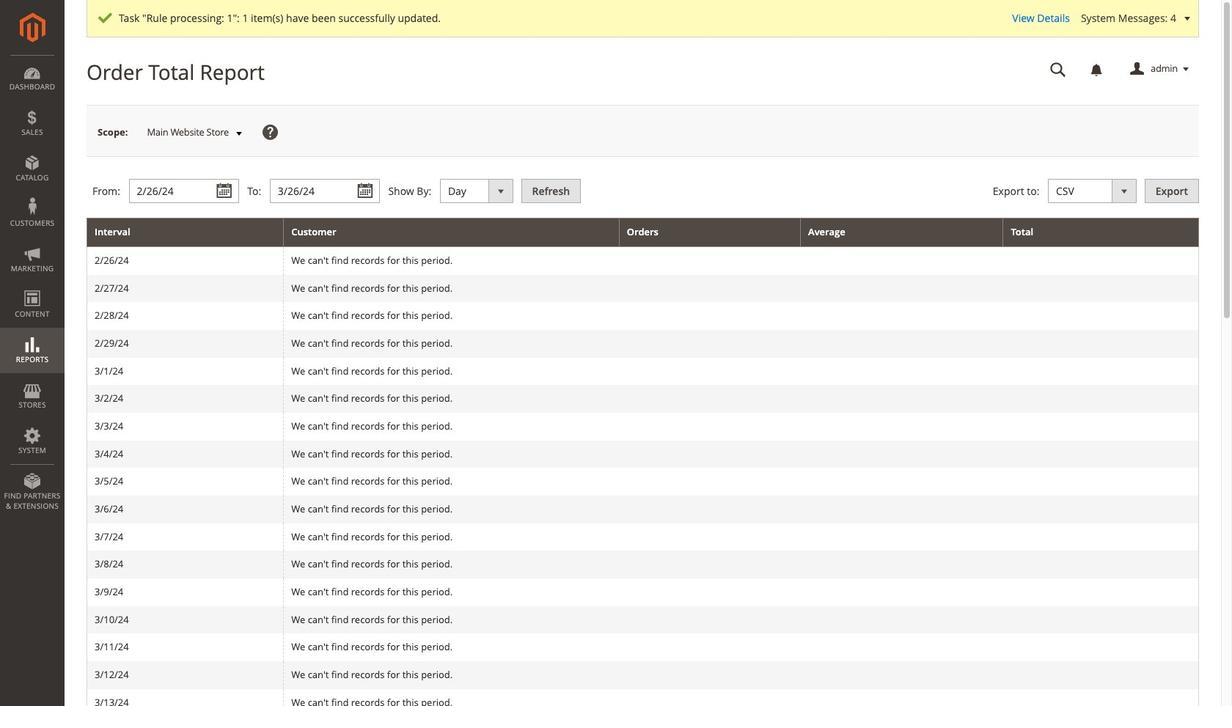 Task type: locate. For each thing, give the bounding box(es) containing it.
magento admin panel image
[[19, 12, 45, 43]]

None text field
[[129, 179, 239, 203]]

None text field
[[1040, 56, 1077, 82], [270, 179, 380, 203], [1040, 56, 1077, 82], [270, 179, 380, 203]]

menu bar
[[0, 55, 65, 519]]



Task type: vqa. For each thing, say whether or not it's contained in the screenshot.
the rightmost From Text Box
no



